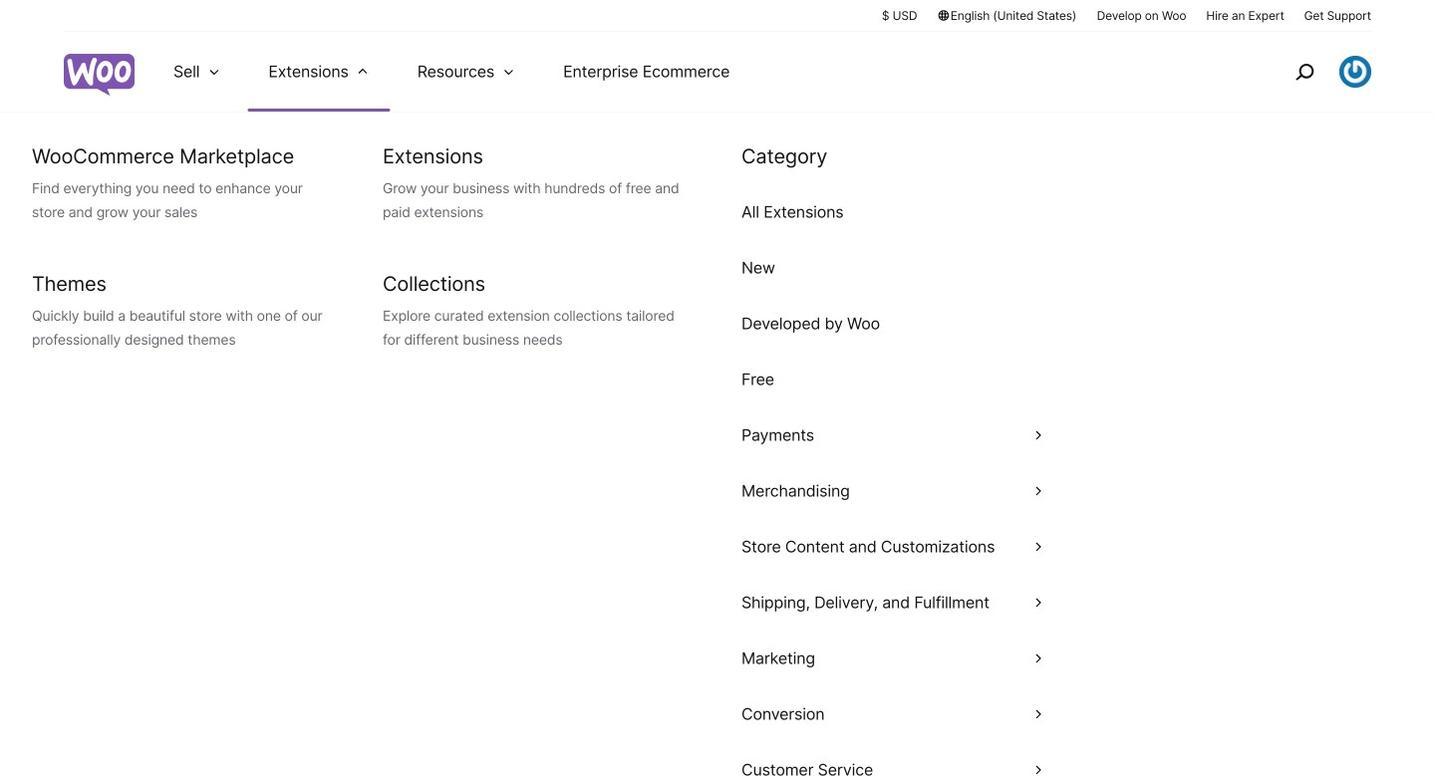 Task type: locate. For each thing, give the bounding box(es) containing it.
open account menu image
[[1340, 56, 1372, 88]]



Task type: describe. For each thing, give the bounding box(es) containing it.
service navigation menu element
[[1253, 39, 1372, 104]]

search image
[[1289, 56, 1321, 88]]



Task type: vqa. For each thing, say whether or not it's contained in the screenshot.
Service navigation menu element
yes



